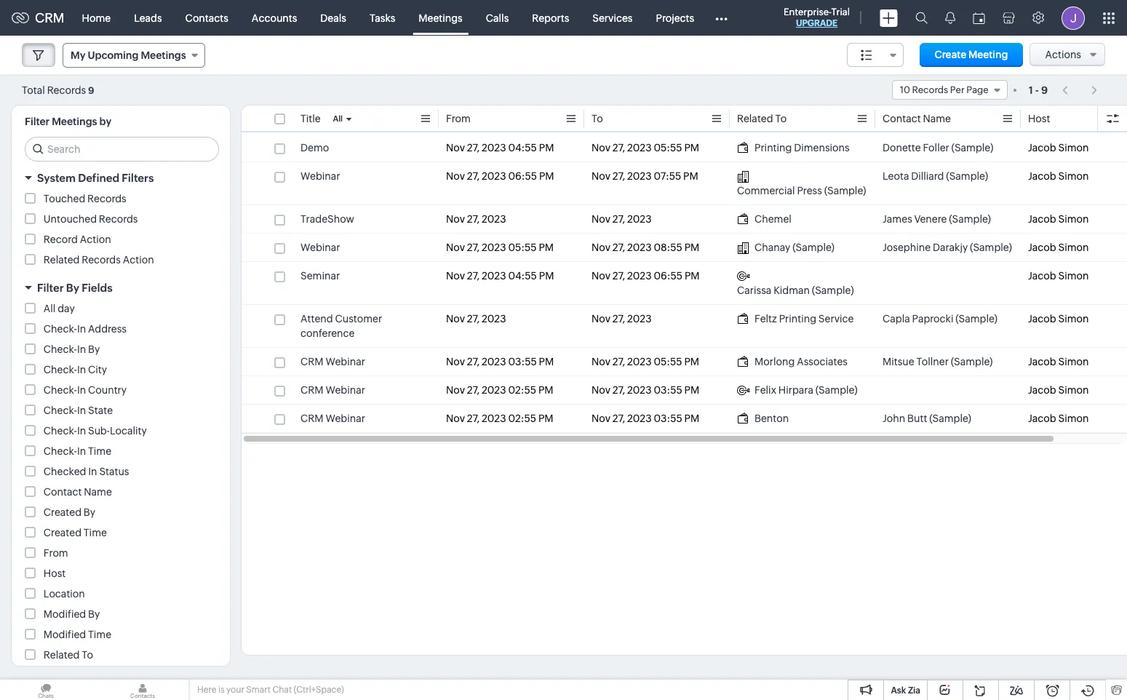 Task type: locate. For each thing, give the bounding box(es) containing it.
0 vertical spatial nov 27, 2023 03:55 pm
[[446, 356, 554, 368]]

records up filter meetings by
[[47, 84, 86, 96]]

contact name down 10
[[883, 113, 952, 125]]

3 crm webinar link from the top
[[301, 411, 365, 426]]

2 vertical spatial time
[[88, 629, 111, 641]]

2 04:55 from the top
[[509, 270, 537, 282]]

jacob simon for capla paprocki (sample)
[[1029, 313, 1090, 325]]

0 horizontal spatial contact
[[44, 486, 82, 498]]

row group containing demo
[[242, 134, 1128, 433]]

2 modified from the top
[[44, 629, 86, 641]]

2 check- from the top
[[44, 344, 77, 355]]

webinar link for nov 27, 2023 06:55 pm
[[301, 169, 340, 183]]

jacob simon for james venere (sample)
[[1029, 213, 1090, 225]]

untouched records
[[44, 213, 138, 225]]

(sample) right foller
[[952, 142, 994, 154]]

1 horizontal spatial contact name
[[883, 113, 952, 125]]

2 webinar link from the top
[[301, 240, 340, 255]]

4 jacob simon from the top
[[1029, 242, 1090, 253]]

1 vertical spatial nov 27, 2023 06:55 pm
[[592, 270, 700, 282]]

related down record
[[44, 254, 80, 266]]

check- for check-in city
[[44, 364, 77, 376]]

(sample) right press
[[825, 185, 867, 197]]

(sample) right dilliard
[[947, 170, 989, 182]]

2 02:55 from the top
[[509, 413, 537, 425]]

1 vertical spatial modified
[[44, 629, 86, 641]]

morlong associates
[[755, 356, 848, 368]]

status
[[99, 466, 129, 478]]

2 vertical spatial nov 27, 2023 05:55 pm
[[592, 356, 700, 368]]

1 horizontal spatial nov 27, 2023 06:55 pm
[[592, 270, 700, 282]]

create menu element
[[872, 0, 907, 35]]

action up related records action
[[80, 234, 111, 245]]

nov 27, 2023 06:55 pm
[[446, 170, 554, 182], [592, 270, 700, 282]]

deals link
[[309, 0, 358, 35]]

(sample) up carissa kidman (sample) "link"
[[793, 242, 835, 253]]

feltz printing service link
[[738, 312, 854, 326]]

1 vertical spatial 03:55
[[654, 384, 683, 396]]

created
[[44, 507, 82, 518], [44, 527, 82, 539]]

commercial press (sample)
[[738, 185, 867, 197]]

related to down modified time
[[44, 649, 93, 661]]

customer
[[335, 313, 382, 325]]

modified down modified by
[[44, 629, 86, 641]]

1 check- from the top
[[44, 323, 77, 335]]

0 vertical spatial created
[[44, 507, 82, 518]]

0 horizontal spatial meetings
[[52, 116, 97, 127]]

jacob for donette foller (sample)
[[1029, 142, 1057, 154]]

2 vertical spatial meetings
[[52, 116, 97, 127]]

(sample) for josephine darakjy (sample)
[[971, 242, 1013, 253]]

(sample) for felix hirpara (sample)
[[816, 384, 858, 396]]

morlong
[[755, 356, 795, 368]]

hirpara
[[779, 384, 814, 396]]

jacob simon for leota dilliard (sample)
[[1029, 170, 1090, 182]]

1 horizontal spatial action
[[123, 254, 154, 266]]

3 crm webinar from the top
[[301, 413, 365, 425]]

meetings
[[419, 12, 463, 24], [141, 50, 186, 61], [52, 116, 97, 127]]

0 vertical spatial nov 27, 2023 04:55 pm
[[446, 142, 554, 154]]

2 vertical spatial 05:55
[[654, 356, 683, 368]]

filter
[[25, 116, 50, 127], [37, 282, 64, 294]]

0 vertical spatial nov 27, 2023 02:55 pm
[[446, 384, 554, 396]]

1 vertical spatial 05:55
[[509, 242, 537, 253]]

jacob for josephine darakjy (sample)
[[1029, 242, 1057, 253]]

(sample) for james venere (sample)
[[950, 213, 992, 225]]

chemel link
[[738, 212, 792, 226]]

donette
[[883, 142, 922, 154]]

time down created by
[[84, 527, 107, 539]]

None field
[[847, 43, 904, 67]]

0 vertical spatial 04:55
[[509, 142, 537, 154]]

1 02:55 from the top
[[509, 384, 537, 396]]

related to up printing dimensions link
[[738, 113, 787, 125]]

0 vertical spatial all
[[333, 114, 343, 123]]

capla paprocki (sample) link
[[883, 312, 998, 326]]

meetings down leads link
[[141, 50, 186, 61]]

(sample) for capla paprocki (sample)
[[956, 313, 998, 325]]

records for related
[[82, 254, 121, 266]]

crm for benton
[[301, 413, 324, 425]]

3 jacob simon from the top
[[1029, 213, 1090, 225]]

7 jacob from the top
[[1029, 356, 1057, 368]]

crm for felix hirpara (sample)
[[301, 384, 324, 396]]

records up fields
[[82, 254, 121, 266]]

check-in by
[[44, 344, 100, 355]]

(sample) right "butt"
[[930, 413, 972, 425]]

by for filter
[[66, 282, 79, 294]]

7 check- from the top
[[44, 446, 77, 457]]

by up modified time
[[88, 609, 100, 620]]

by for created
[[84, 507, 95, 518]]

created down created by
[[44, 527, 82, 539]]

state
[[88, 405, 113, 416]]

in left state
[[77, 405, 86, 416]]

2023
[[482, 142, 506, 154], [628, 142, 652, 154], [482, 170, 506, 182], [628, 170, 652, 182], [482, 213, 506, 225], [628, 213, 652, 225], [482, 242, 506, 253], [628, 242, 652, 253], [482, 270, 506, 282], [628, 270, 652, 282], [482, 313, 506, 325], [628, 313, 652, 325], [482, 356, 506, 368], [628, 356, 652, 368], [482, 384, 506, 396], [628, 384, 652, 396], [482, 413, 506, 425], [628, 413, 652, 425]]

demo link
[[301, 141, 329, 155]]

1 horizontal spatial contact
[[883, 113, 922, 125]]

0 vertical spatial contact
[[883, 113, 922, 125]]

time for modified time
[[88, 629, 111, 641]]

here
[[197, 685, 217, 695]]

profile image
[[1062, 6, 1086, 29]]

2 jacob from the top
[[1029, 170, 1057, 182]]

1 vertical spatial all
[[44, 303, 56, 315]]

1 horizontal spatial all
[[333, 114, 343, 123]]

6 jacob simon from the top
[[1029, 313, 1090, 325]]

filter down total
[[25, 116, 50, 127]]

9 up filter meetings by
[[88, 85, 94, 96]]

1 crm webinar from the top
[[301, 356, 365, 368]]

printing up commercial
[[755, 142, 792, 154]]

check- down check-in by at left
[[44, 364, 77, 376]]

in left status
[[88, 466, 97, 478]]

time down sub-
[[88, 446, 111, 457]]

1 vertical spatial time
[[84, 527, 107, 539]]

city
[[88, 364, 107, 376]]

2 horizontal spatial meetings
[[419, 12, 463, 24]]

1 vertical spatial 04:55
[[509, 270, 537, 282]]

records right 10
[[913, 84, 949, 95]]

zia
[[909, 686, 921, 696]]

mitsue tollner (sample)
[[883, 356, 994, 368]]

05:55 for nov 27, 2023 03:55 pm
[[654, 356, 683, 368]]

1 vertical spatial from
[[44, 548, 68, 559]]

1 vertical spatial created
[[44, 527, 82, 539]]

check- down check-in city
[[44, 384, 77, 396]]

tradeshow
[[301, 213, 355, 225]]

mitsue
[[883, 356, 915, 368]]

check- for check-in by
[[44, 344, 77, 355]]

simon for capla paprocki (sample)
[[1059, 313, 1090, 325]]

0 vertical spatial host
[[1029, 113, 1051, 125]]

contact down 10
[[883, 113, 922, 125]]

check- down check-in country
[[44, 405, 77, 416]]

03:55 for felix hirpara (sample)
[[654, 384, 683, 396]]

(sample) right "tollner"
[[951, 356, 994, 368]]

0 vertical spatial 05:55
[[654, 142, 683, 154]]

9
[[1042, 84, 1049, 96], [88, 85, 94, 96]]

calls
[[486, 12, 509, 24]]

associates
[[797, 356, 848, 368]]

5 jacob from the top
[[1029, 270, 1057, 282]]

simon for josephine darakjy (sample)
[[1059, 242, 1090, 253]]

1 vertical spatial related to
[[44, 649, 93, 661]]

webinar for felix hirpara (sample)
[[326, 384, 365, 396]]

9 for 1 - 9
[[1042, 84, 1049, 96]]

1 vertical spatial crm webinar link
[[301, 383, 365, 398]]

2 crm webinar link from the top
[[301, 383, 365, 398]]

2 jacob simon from the top
[[1029, 170, 1090, 182]]

deals
[[321, 12, 347, 24]]

nov 27, 2023 02:55 pm for felix hirpara (sample)
[[446, 384, 554, 396]]

crm webinar for felix
[[301, 384, 365, 396]]

4 jacob from the top
[[1029, 242, 1057, 253]]

name down checked in status
[[84, 486, 112, 498]]

1 horizontal spatial from
[[446, 113, 471, 125]]

1 vertical spatial filter
[[37, 282, 64, 294]]

check-in time
[[44, 446, 111, 457]]

webinar
[[301, 170, 340, 182], [301, 242, 340, 253], [326, 356, 365, 368], [326, 384, 365, 396], [326, 413, 365, 425]]

name
[[924, 113, 952, 125], [84, 486, 112, 498]]

8 jacob simon from the top
[[1029, 384, 1090, 396]]

contact down checked
[[44, 486, 82, 498]]

time for created time
[[84, 527, 107, 539]]

0 vertical spatial nov 27, 2023 05:55 pm
[[592, 142, 700, 154]]

1 vertical spatial nov 27, 2023 04:55 pm
[[446, 270, 554, 282]]

1 crm webinar link from the top
[[301, 355, 365, 369]]

records down touched records
[[99, 213, 138, 225]]

by up day
[[66, 282, 79, 294]]

action up filter by fields dropdown button
[[123, 254, 154, 266]]

my
[[71, 50, 85, 61]]

meetings left calls link
[[419, 12, 463, 24]]

2 crm webinar from the top
[[301, 384, 365, 396]]

0 vertical spatial related to
[[738, 113, 787, 125]]

all right title
[[333, 114, 343, 123]]

accounts link
[[240, 0, 309, 35]]

attend customer conference
[[301, 313, 382, 339]]

0 horizontal spatial from
[[44, 548, 68, 559]]

jacob simon for john butt (sample)
[[1029, 413, 1090, 425]]

1 04:55 from the top
[[509, 142, 537, 154]]

9 jacob simon from the top
[[1029, 413, 1090, 425]]

My Upcoming Meetings field
[[63, 43, 205, 68]]

1 horizontal spatial meetings
[[141, 50, 186, 61]]

6 check- from the top
[[44, 425, 77, 437]]

3 jacob from the top
[[1029, 213, 1057, 225]]

0 horizontal spatial contact name
[[44, 486, 112, 498]]

host down 1 - 9
[[1029, 113, 1051, 125]]

webinar link up seminar
[[301, 240, 340, 255]]

0 vertical spatial 06:55
[[509, 170, 537, 182]]

0 vertical spatial meetings
[[419, 12, 463, 24]]

0 horizontal spatial all
[[44, 303, 56, 315]]

carissa kidman (sample)
[[738, 285, 855, 296]]

in up checked in status
[[77, 446, 86, 457]]

8 simon from the top
[[1059, 384, 1090, 396]]

contacts
[[185, 12, 229, 24]]

(sample) up service
[[812, 285, 855, 296]]

0 horizontal spatial 9
[[88, 85, 94, 96]]

0 vertical spatial modified
[[44, 609, 86, 620]]

3 check- from the top
[[44, 364, 77, 376]]

1 vertical spatial crm webinar
[[301, 384, 365, 396]]

5 check- from the top
[[44, 405, 77, 416]]

1 horizontal spatial 9
[[1042, 84, 1049, 96]]

address
[[88, 323, 127, 335]]

james venere (sample) link
[[883, 212, 992, 226]]

1 horizontal spatial 06:55
[[654, 270, 683, 282]]

signals image
[[946, 12, 956, 24]]

all day
[[44, 303, 75, 315]]

1 vertical spatial 02:55
[[509, 413, 537, 425]]

checked in status
[[44, 466, 129, 478]]

1 vertical spatial nov 27, 2023 02:55 pm
[[446, 413, 554, 425]]

records for 10
[[913, 84, 949, 95]]

7 jacob simon from the top
[[1029, 356, 1090, 368]]

Other Modules field
[[706, 6, 738, 29]]

related up printing dimensions link
[[738, 113, 774, 125]]

1 webinar link from the top
[[301, 169, 340, 183]]

related down modified time
[[44, 649, 80, 661]]

josephine darakjy (sample)
[[883, 242, 1013, 253]]

your
[[226, 685, 245, 695]]

(sample) inside "link"
[[812, 285, 855, 296]]

fields
[[82, 282, 113, 294]]

0 vertical spatial filter
[[25, 116, 50, 127]]

all
[[333, 114, 343, 123], [44, 303, 56, 315]]

check-in sub-locality
[[44, 425, 147, 437]]

1 horizontal spatial host
[[1029, 113, 1051, 125]]

1 jacob from the top
[[1029, 142, 1057, 154]]

in down check-in address at the top left
[[77, 344, 86, 355]]

4 check- from the top
[[44, 384, 77, 396]]

in up check-in by at left
[[77, 323, 86, 335]]

02:55 for felix hirpara (sample)
[[509, 384, 537, 396]]

profile element
[[1054, 0, 1094, 35]]

4 simon from the top
[[1059, 242, 1090, 253]]

felix
[[755, 384, 777, 396]]

7 simon from the top
[[1059, 356, 1090, 368]]

6 jacob from the top
[[1029, 313, 1057, 325]]

by inside dropdown button
[[66, 282, 79, 294]]

9 inside total records 9
[[88, 85, 94, 96]]

in for status
[[88, 466, 97, 478]]

(sample) right darakjy
[[971, 242, 1013, 253]]

2 vertical spatial crm webinar
[[301, 413, 365, 425]]

2 nov 27, 2023 02:55 pm from the top
[[446, 413, 554, 425]]

1 jacob simon from the top
[[1029, 142, 1090, 154]]

5 jacob simon from the top
[[1029, 270, 1090, 282]]

9 jacob from the top
[[1029, 413, 1057, 425]]

check- up check-in time
[[44, 425, 77, 437]]

search image
[[916, 12, 928, 24]]

leota dilliard (sample)
[[883, 170, 989, 182]]

navigation
[[1056, 79, 1106, 100]]

9 right -
[[1042, 84, 1049, 96]]

9 simon from the top
[[1059, 413, 1090, 425]]

all for all
[[333, 114, 343, 123]]

contacts image
[[97, 680, 189, 700]]

04:55 for nov 27, 2023 06:55 pm
[[509, 270, 537, 282]]

0 vertical spatial crm webinar
[[301, 356, 365, 368]]

modified down location
[[44, 609, 86, 620]]

jacob
[[1029, 142, 1057, 154], [1029, 170, 1057, 182], [1029, 213, 1057, 225], [1029, 242, 1057, 253], [1029, 270, 1057, 282], [1029, 313, 1057, 325], [1029, 356, 1057, 368], [1029, 384, 1057, 396], [1029, 413, 1057, 425]]

meetings left by
[[52, 116, 97, 127]]

nov 27, 2023
[[446, 213, 506, 225], [592, 213, 652, 225], [446, 313, 506, 325], [592, 313, 652, 325]]

check- up check-in city
[[44, 344, 77, 355]]

3 simon from the top
[[1059, 213, 1090, 225]]

05:55 for nov 27, 2023 04:55 pm
[[654, 142, 683, 154]]

filter up all day
[[37, 282, 64, 294]]

records inside field
[[913, 84, 949, 95]]

check- for check-in sub-locality
[[44, 425, 77, 437]]

donette foller (sample) link
[[883, 141, 994, 155]]

1 created from the top
[[44, 507, 82, 518]]

check- down all day
[[44, 323, 77, 335]]

crm link
[[12, 10, 65, 25]]

in up check-in state
[[77, 384, 86, 396]]

06:55
[[509, 170, 537, 182], [654, 270, 683, 282]]

2 created from the top
[[44, 527, 82, 539]]

darakjy
[[933, 242, 969, 253]]

1 nov 27, 2023 02:55 pm from the top
[[446, 384, 554, 396]]

calendar image
[[974, 12, 986, 24]]

modified time
[[44, 629, 111, 641]]

record
[[44, 234, 78, 245]]

filter by fields
[[37, 282, 113, 294]]

checked
[[44, 466, 86, 478]]

0 vertical spatial webinar link
[[301, 169, 340, 183]]

0 vertical spatial 03:55
[[509, 356, 537, 368]]

2 horizontal spatial to
[[776, 113, 787, 125]]

modified
[[44, 609, 86, 620], [44, 629, 86, 641]]

conference
[[301, 328, 355, 339]]

1 vertical spatial meetings
[[141, 50, 186, 61]]

0 vertical spatial nov 27, 2023 06:55 pm
[[446, 170, 554, 182]]

in left sub-
[[77, 425, 86, 437]]

1 nov 27, 2023 04:55 pm from the top
[[446, 142, 554, 154]]

name up foller
[[924, 113, 952, 125]]

row group
[[242, 134, 1128, 433]]

created up the created time
[[44, 507, 82, 518]]

all left day
[[44, 303, 56, 315]]

john
[[883, 413, 906, 425]]

webinar link down demo link
[[301, 169, 340, 183]]

1 horizontal spatial name
[[924, 113, 952, 125]]

1 vertical spatial nov 27, 2023 03:55 pm
[[592, 384, 700, 396]]

time down modified by
[[88, 629, 111, 641]]

check- up checked
[[44, 446, 77, 457]]

2 vertical spatial nov 27, 2023 03:55 pm
[[592, 413, 700, 425]]

0 horizontal spatial 06:55
[[509, 170, 537, 182]]

1 simon from the top
[[1059, 142, 1090, 154]]

0 horizontal spatial host
[[44, 568, 66, 580]]

webinar link
[[301, 169, 340, 183], [301, 240, 340, 255]]

0 vertical spatial name
[[924, 113, 952, 125]]

in for sub-
[[77, 425, 86, 437]]

james
[[883, 213, 913, 225]]

1 vertical spatial webinar link
[[301, 240, 340, 255]]

attend customer conference link
[[301, 312, 432, 341]]

nov 27, 2023 04:55 pm for nov 27, 2023 05:55 pm
[[446, 142, 554, 154]]

contact name up created by
[[44, 486, 112, 498]]

(sample) down associates
[[816, 384, 858, 396]]

in for state
[[77, 405, 86, 416]]

crm webinar for morlong
[[301, 356, 365, 368]]

by up the created time
[[84, 507, 95, 518]]

capla
[[883, 313, 911, 325]]

printing down the carissa kidman (sample)
[[780, 313, 817, 325]]

(sample) right paprocki
[[956, 313, 998, 325]]

carissa kidman (sample) link
[[738, 269, 869, 298]]

0 vertical spatial crm webinar link
[[301, 355, 365, 369]]

created time
[[44, 527, 107, 539]]

filter inside dropdown button
[[37, 282, 64, 294]]

in for by
[[77, 344, 86, 355]]

jacob for leota dilliard (sample)
[[1029, 170, 1057, 182]]

1 vertical spatial name
[[84, 486, 112, 498]]

records down defined
[[87, 193, 126, 205]]

(sample) up darakjy
[[950, 213, 992, 225]]

demo
[[301, 142, 329, 154]]

2 vertical spatial 03:55
[[654, 413, 683, 425]]

6 simon from the top
[[1059, 313, 1090, 325]]

2 nov 27, 2023 04:55 pm from the top
[[446, 270, 554, 282]]

0 vertical spatial 02:55
[[509, 384, 537, 396]]

created by
[[44, 507, 95, 518]]

crm webinar link
[[301, 355, 365, 369], [301, 383, 365, 398], [301, 411, 365, 426]]

1 modified from the top
[[44, 609, 86, 620]]

0 vertical spatial action
[[80, 234, 111, 245]]

2 vertical spatial crm webinar link
[[301, 411, 365, 426]]

2 simon from the top
[[1059, 170, 1090, 182]]

meeting
[[969, 49, 1009, 60]]

host up location
[[44, 568, 66, 580]]

in left "city"
[[77, 364, 86, 376]]



Task type: vqa. For each thing, say whether or not it's contained in the screenshot.


Task type: describe. For each thing, give the bounding box(es) containing it.
by for modified
[[88, 609, 100, 620]]

in for time
[[77, 446, 86, 457]]

felix hirpara (sample) link
[[738, 383, 858, 398]]

filter for filter meetings by
[[25, 116, 50, 127]]

1 vertical spatial related
[[44, 254, 80, 266]]

jacob simon for donette foller (sample)
[[1029, 142, 1090, 154]]

03:55 for benton
[[654, 413, 683, 425]]

commercial
[[738, 185, 796, 197]]

filters
[[122, 172, 154, 184]]

1 vertical spatial 06:55
[[654, 270, 683, 282]]

webinar for benton
[[326, 413, 365, 425]]

jacob for capla paprocki (sample)
[[1029, 313, 1057, 325]]

country
[[88, 384, 127, 396]]

venere
[[915, 213, 948, 225]]

nov 27, 2023 03:55 pm for benton
[[592, 413, 700, 425]]

simon for leota dilliard (sample)
[[1059, 170, 1090, 182]]

by
[[99, 116, 112, 127]]

enterprise-trial upgrade
[[784, 7, 850, 28]]

seminar
[[301, 270, 340, 282]]

chat
[[273, 685, 292, 695]]

0 horizontal spatial nov 27, 2023 06:55 pm
[[446, 170, 554, 182]]

by up "city"
[[88, 344, 100, 355]]

created for created by
[[44, 507, 82, 518]]

all for all day
[[44, 303, 56, 315]]

jacob for john butt (sample)
[[1029, 413, 1057, 425]]

0 horizontal spatial related to
[[44, 649, 93, 661]]

tradeshow link
[[301, 212, 355, 226]]

filter for filter by fields
[[37, 282, 64, 294]]

dimensions
[[795, 142, 850, 154]]

chats image
[[0, 680, 92, 700]]

0 horizontal spatial action
[[80, 234, 111, 245]]

jacob simon for josephine darakjy (sample)
[[1029, 242, 1090, 253]]

mitsue tollner (sample) link
[[883, 355, 994, 369]]

create menu image
[[880, 9, 899, 27]]

1 horizontal spatial to
[[592, 113, 603, 125]]

leota dilliard (sample) link
[[883, 169, 989, 183]]

08:55
[[654, 242, 683, 253]]

(sample) for commercial press (sample)
[[825, 185, 867, 197]]

search element
[[907, 0, 937, 36]]

untouched
[[44, 213, 97, 225]]

0 vertical spatial printing
[[755, 142, 792, 154]]

dilliard
[[912, 170, 945, 182]]

meetings inside field
[[141, 50, 186, 61]]

feltz
[[755, 313, 778, 325]]

in for address
[[77, 323, 86, 335]]

services
[[593, 12, 633, 24]]

reports link
[[521, 0, 581, 35]]

meetings link
[[407, 0, 475, 35]]

location
[[44, 588, 85, 600]]

check- for check-in state
[[44, 405, 77, 416]]

chanay
[[755, 242, 791, 253]]

leads
[[134, 12, 162, 24]]

0 vertical spatial time
[[88, 446, 111, 457]]

webinar link for nov 27, 2023 05:55 pm
[[301, 240, 340, 255]]

tasks link
[[358, 0, 407, 35]]

0 vertical spatial contact name
[[883, 113, 952, 125]]

projects link
[[645, 0, 706, 35]]

felix hirpara (sample)
[[755, 384, 858, 396]]

records for touched
[[87, 193, 126, 205]]

check- for check-in country
[[44, 384, 77, 396]]

modified for modified time
[[44, 629, 86, 641]]

system defined filters
[[37, 172, 154, 184]]

nov 27, 2023 03:55 pm for felix hirpara (sample)
[[592, 384, 700, 396]]

chanay (sample) link
[[738, 240, 835, 255]]

check- for check-in time
[[44, 446, 77, 457]]

modified by
[[44, 609, 100, 620]]

1 vertical spatial contact
[[44, 486, 82, 498]]

locality
[[110, 425, 147, 437]]

1 vertical spatial printing
[[780, 313, 817, 325]]

leads link
[[122, 0, 174, 35]]

crm for morlong associates
[[301, 356, 324, 368]]

reports
[[532, 12, 570, 24]]

modified for modified by
[[44, 609, 86, 620]]

1 horizontal spatial related to
[[738, 113, 787, 125]]

records for untouched
[[99, 213, 138, 225]]

10 Records Per Page field
[[892, 80, 1008, 100]]

1 vertical spatial contact name
[[44, 486, 112, 498]]

tollner
[[917, 356, 949, 368]]

simon for donette foller (sample)
[[1059, 142, 1090, 154]]

(ctrl+space)
[[294, 685, 344, 695]]

total records 9
[[22, 84, 94, 96]]

smart
[[246, 685, 271, 695]]

check- for check-in address
[[44, 323, 77, 335]]

check-in address
[[44, 323, 127, 335]]

in for city
[[77, 364, 86, 376]]

josephine
[[883, 242, 931, 253]]

commercial press (sample) link
[[738, 169, 869, 198]]

projects
[[656, 12, 695, 24]]

size image
[[861, 49, 873, 62]]

jacob for mitsue tollner (sample)
[[1029, 356, 1057, 368]]

8 jacob from the top
[[1029, 384, 1057, 396]]

donette foller (sample)
[[883, 142, 994, 154]]

actions
[[1046, 49, 1082, 60]]

records for total
[[47, 84, 86, 96]]

(sample) for john butt (sample)
[[930, 413, 972, 425]]

touched
[[44, 193, 85, 205]]

(sample) for leota dilliard (sample)
[[947, 170, 989, 182]]

john butt (sample)
[[883, 413, 972, 425]]

0 horizontal spatial to
[[82, 649, 93, 661]]

2 vertical spatial related
[[44, 649, 80, 661]]

jacob for james venere (sample)
[[1029, 213, 1057, 225]]

5 simon from the top
[[1059, 270, 1090, 282]]

-
[[1036, 84, 1040, 96]]

morlong associates link
[[738, 355, 848, 369]]

0 horizontal spatial name
[[84, 486, 112, 498]]

Search text field
[[25, 138, 218, 161]]

(sample) for carissa kidman (sample)
[[812, 285, 855, 296]]

crm webinar link for morlong
[[301, 355, 365, 369]]

nov 27, 2023 05:55 pm for nov 27, 2023 03:55 pm
[[592, 356, 700, 368]]

nov 27, 2023 05:55 pm for nov 27, 2023 04:55 pm
[[592, 142, 700, 154]]

1 vertical spatial host
[[44, 568, 66, 580]]

upcoming
[[88, 50, 139, 61]]

press
[[798, 185, 823, 197]]

webinar for morlong associates
[[326, 356, 365, 368]]

benton
[[755, 413, 789, 425]]

created for created time
[[44, 527, 82, 539]]

per
[[951, 84, 965, 95]]

create meeting button
[[921, 43, 1023, 67]]

is
[[218, 685, 225, 695]]

0 vertical spatial from
[[446, 113, 471, 125]]

simon for mitsue tollner (sample)
[[1059, 356, 1090, 368]]

sub-
[[88, 425, 110, 437]]

(sample) for mitsue tollner (sample)
[[951, 356, 994, 368]]

simon for john butt (sample)
[[1059, 413, 1090, 425]]

0 vertical spatial related
[[738, 113, 774, 125]]

paprocki
[[913, 313, 954, 325]]

nov 27, 2023 04:55 pm for nov 27, 2023 06:55 pm
[[446, 270, 554, 282]]

record action
[[44, 234, 111, 245]]

(sample) for donette foller (sample)
[[952, 142, 994, 154]]

printing dimensions link
[[738, 141, 850, 155]]

1
[[1029, 84, 1034, 96]]

1 vertical spatial action
[[123, 254, 154, 266]]

9 for total records 9
[[88, 85, 94, 96]]

page
[[967, 84, 989, 95]]

signals element
[[937, 0, 965, 36]]

check-in state
[[44, 405, 113, 416]]

total
[[22, 84, 45, 96]]

02:55 for benton
[[509, 413, 537, 425]]

04:55 for nov 27, 2023 05:55 pm
[[509, 142, 537, 154]]

calls link
[[475, 0, 521, 35]]

jacob simon for mitsue tollner (sample)
[[1029, 356, 1090, 368]]

ask zia
[[892, 686, 921, 696]]

nov 27, 2023 02:55 pm for benton
[[446, 413, 554, 425]]

crm webinar link for felix
[[301, 383, 365, 398]]

foller
[[924, 142, 950, 154]]

check-in country
[[44, 384, 127, 396]]

contacts link
[[174, 0, 240, 35]]

10
[[900, 84, 911, 95]]

benton link
[[738, 411, 789, 426]]

in for country
[[77, 384, 86, 396]]

day
[[58, 303, 75, 315]]

home
[[82, 12, 111, 24]]

simon for james venere (sample)
[[1059, 213, 1090, 225]]

10 records per page
[[900, 84, 989, 95]]

john butt (sample) link
[[883, 411, 972, 426]]

printing dimensions
[[755, 142, 850, 154]]

create meeting
[[935, 49, 1009, 60]]

1 vertical spatial nov 27, 2023 05:55 pm
[[446, 242, 554, 253]]



